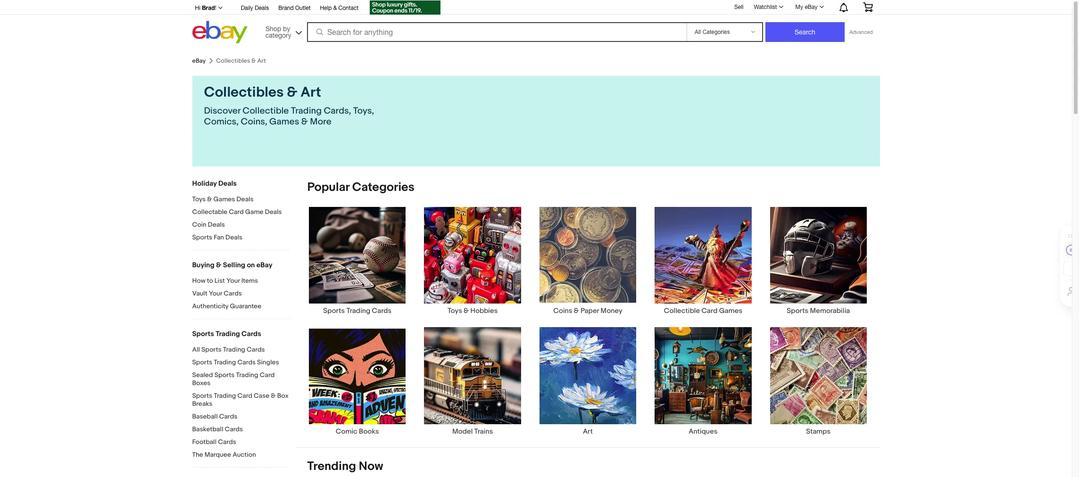 Task type: vqa. For each thing, say whether or not it's contained in the screenshot.
CANCELING
no



Task type: describe. For each thing, give the bounding box(es) containing it.
stamps
[[806, 427, 831, 436]]

sports memorabilia link
[[761, 207, 876, 316]]

collectable
[[192, 208, 227, 216]]

fan
[[214, 234, 224, 242]]

none submit inside shop by category banner
[[766, 22, 845, 42]]

toys,
[[353, 106, 374, 117]]

1 vertical spatial ebay
[[192, 57, 206, 65]]

auction
[[233, 451, 256, 459]]

popular categories
[[307, 180, 415, 195]]

collectibles & art discover collectible trading cards, toys, comics, coins, games & more
[[204, 84, 374, 127]]

brand outlet
[[278, 5, 311, 11]]

games for toys & games deals collectable card game deals coin deals sports fan deals
[[213, 195, 235, 203]]

help & contact link
[[320, 3, 359, 14]]

selling
[[223, 261, 245, 270]]

daily deals
[[241, 5, 269, 11]]

authenticity
[[192, 302, 228, 310]]

games for collectible card games
[[719, 307, 743, 316]]

baseball cards link
[[192, 413, 289, 422]]

!
[[215, 5, 216, 11]]

coin
[[192, 221, 206, 229]]

popular
[[307, 180, 350, 195]]

boxes
[[192, 379, 211, 387]]

ebay inside the account navigation
[[805, 4, 818, 10]]

hobbies
[[470, 307, 498, 316]]

Search for anything text field
[[309, 23, 685, 41]]

shop
[[266, 25, 281, 32]]

antiques
[[689, 427, 718, 436]]

main content containing popular categories
[[296, 180, 880, 477]]

& for art
[[287, 84, 297, 101]]

collectable card game deals link
[[192, 208, 289, 217]]

money
[[601, 307, 623, 316]]

shop by category button
[[261, 21, 304, 41]]

more
[[310, 117, 332, 127]]

daily
[[241, 5, 253, 11]]

collectibles
[[204, 84, 284, 101]]

coins & paper money
[[553, 307, 623, 316]]

deals up toys & games deals "link"
[[218, 179, 237, 188]]

guarantee
[[230, 302, 262, 310]]

brand
[[278, 5, 294, 11]]

model trains link
[[415, 327, 530, 436]]

vault
[[192, 290, 207, 298]]

account navigation
[[190, 0, 880, 16]]

how to list your items vault your cards authenticity guarantee
[[192, 277, 262, 310]]

all sports trading cards sports trading cards singles sealed sports trading card boxes sports trading card case & box breaks baseball cards basketball cards football cards the marquee auction
[[192, 346, 289, 459]]

get the coupon image
[[370, 0, 441, 15]]

coins & paper money link
[[530, 207, 646, 316]]

all
[[192, 346, 200, 354]]

deals up the fan at the left of page
[[208, 221, 225, 229]]

basketball
[[192, 425, 223, 434]]

brand outlet link
[[278, 3, 311, 14]]

sports memorabilia
[[787, 307, 850, 316]]

art link
[[530, 327, 646, 436]]

by
[[283, 25, 290, 32]]

deals right game
[[265, 208, 282, 216]]

model trains
[[452, 427, 493, 436]]

shop by category
[[266, 25, 291, 39]]

1 vertical spatial your
[[209, 290, 222, 298]]

& for selling
[[216, 261, 221, 270]]

the
[[192, 451, 203, 459]]

my ebay link
[[790, 1, 828, 13]]

all sports trading cards link
[[192, 346, 289, 355]]

toys & games deals link
[[192, 195, 289, 204]]

authenticity guarantee link
[[192, 302, 289, 311]]

sports inside toys & games deals collectable card game deals coin deals sports fan deals
[[192, 234, 212, 242]]

sealed
[[192, 371, 213, 379]]

antiques link
[[646, 327, 761, 436]]

deals inside the account navigation
[[255, 5, 269, 11]]

paper
[[581, 307, 599, 316]]

sports trading cards link
[[300, 207, 415, 316]]

toys for toys & games deals collectable card game deals coin deals sports fan deals
[[192, 195, 206, 203]]

hi
[[195, 5, 200, 11]]

marquee
[[205, 451, 231, 459]]

cards inside how to list your items vault your cards authenticity guarantee
[[224, 290, 242, 298]]

books
[[359, 427, 379, 436]]

how
[[192, 277, 206, 285]]

help
[[320, 5, 332, 11]]

hi brad !
[[195, 4, 216, 11]]

sports fan deals link
[[192, 234, 289, 242]]

model
[[452, 427, 473, 436]]

brad
[[202, 4, 215, 11]]

& for hobbies
[[464, 307, 469, 316]]

my
[[796, 4, 803, 10]]

& for games
[[207, 195, 212, 203]]

watchlist
[[754, 4, 777, 10]]



Task type: locate. For each thing, give the bounding box(es) containing it.
coins
[[553, 307, 572, 316]]

case
[[254, 392, 270, 400]]

art
[[301, 84, 321, 101], [583, 427, 593, 436]]

categories
[[352, 180, 415, 195]]

1 horizontal spatial games
[[269, 117, 299, 127]]

collectible card games link
[[646, 207, 761, 316]]

how to list your items link
[[192, 277, 289, 286]]

2 horizontal spatial ebay
[[805, 4, 818, 10]]

deals right daily
[[255, 5, 269, 11]]

1 horizontal spatial art
[[583, 427, 593, 436]]

ebay link
[[192, 57, 206, 65]]

games inside collectibles & art discover collectible trading cards, toys, comics, coins, games & more
[[269, 117, 299, 127]]

shop by category banner
[[190, 0, 880, 46]]

trading
[[291, 106, 322, 117], [346, 307, 370, 316], [216, 330, 240, 339], [223, 346, 245, 354], [214, 359, 236, 367], [236, 371, 258, 379], [214, 392, 236, 400]]

1 vertical spatial toys
[[448, 307, 462, 316]]

stamps link
[[761, 327, 876, 436]]

cards inside main content
[[372, 307, 392, 316]]

1 horizontal spatial ebay
[[257, 261, 272, 270]]

2 horizontal spatial games
[[719, 307, 743, 316]]

1 horizontal spatial toys
[[448, 307, 462, 316]]

comic books
[[336, 427, 379, 436]]

now
[[359, 459, 383, 474]]

toys inside toys & games deals collectable card game deals coin deals sports fan deals
[[192, 195, 206, 203]]

your right list
[[226, 277, 240, 285]]

football
[[192, 438, 217, 446]]

art inside main content
[[583, 427, 593, 436]]

toys for toys & hobbies
[[448, 307, 462, 316]]

sports trading card case & box breaks link
[[192, 392, 289, 409]]

your
[[226, 277, 240, 285], [209, 290, 222, 298]]

singles
[[257, 359, 279, 367]]

sealed sports trading card boxes link
[[192, 371, 289, 388]]

collectible card games
[[664, 307, 743, 316]]

to
[[207, 277, 213, 285]]

toys & games deals collectable card game deals coin deals sports fan deals
[[192, 195, 282, 242]]

1 vertical spatial sports trading cards
[[192, 330, 261, 339]]

basketball cards link
[[192, 425, 289, 434]]

deals down 'coin deals' link
[[226, 234, 243, 242]]

sports trading cards inside main content
[[323, 307, 392, 316]]

discover
[[204, 106, 241, 117]]

trading inside collectibles & art discover collectible trading cards, toys, comics, coins, games & more
[[291, 106, 322, 117]]

1 horizontal spatial collectible
[[664, 307, 700, 316]]

sell link
[[730, 4, 748, 10]]

games inside "link"
[[719, 307, 743, 316]]

0 horizontal spatial toys
[[192, 195, 206, 203]]

sports trading cards singles link
[[192, 359, 289, 367]]

football cards link
[[192, 438, 289, 447]]

memorabilia
[[810, 307, 850, 316]]

None submit
[[766, 22, 845, 42]]

main content
[[296, 180, 880, 477]]

0 horizontal spatial your
[[209, 290, 222, 298]]

1 horizontal spatial your
[[226, 277, 240, 285]]

advanced
[[850, 29, 873, 35]]

& for paper
[[574, 307, 579, 316]]

1 vertical spatial collectible
[[664, 307, 700, 316]]

games
[[269, 117, 299, 127], [213, 195, 235, 203], [719, 307, 743, 316]]

the marquee auction link
[[192, 451, 289, 460]]

card inside "link"
[[702, 307, 718, 316]]

coins,
[[241, 117, 267, 127]]

toys & hobbies link
[[415, 207, 530, 316]]

on
[[247, 261, 255, 270]]

card inside toys & games deals collectable card game deals coin deals sports fan deals
[[229, 208, 244, 216]]

items
[[241, 277, 258, 285]]

& inside all sports trading cards sports trading cards singles sealed sports trading card boxes sports trading card case & box breaks baseball cards basketball cards football cards the marquee auction
[[271, 392, 276, 400]]

0 vertical spatial your
[[226, 277, 240, 285]]

2 vertical spatial ebay
[[257, 261, 272, 270]]

list
[[215, 277, 225, 285]]

toys left hobbies
[[448, 307, 462, 316]]

my ebay
[[796, 4, 818, 10]]

0 horizontal spatial games
[[213, 195, 235, 203]]

& inside the account navigation
[[333, 5, 337, 11]]

& for contact
[[333, 5, 337, 11]]

0 horizontal spatial collectible
[[243, 106, 289, 117]]

card
[[229, 208, 244, 216], [702, 307, 718, 316], [260, 371, 275, 379], [237, 392, 252, 400]]

1 vertical spatial games
[[213, 195, 235, 203]]

sports trading cards
[[323, 307, 392, 316], [192, 330, 261, 339]]

sell
[[734, 4, 744, 10]]

0 vertical spatial art
[[301, 84, 321, 101]]

cards,
[[324, 106, 351, 117]]

vault your cards link
[[192, 290, 289, 299]]

0 horizontal spatial ebay
[[192, 57, 206, 65]]

trending now
[[307, 459, 383, 474]]

collectible inside collectibles & art discover collectible trading cards, toys, comics, coins, games & more
[[243, 106, 289, 117]]

art inside collectibles & art discover collectible trading cards, toys, comics, coins, games & more
[[301, 84, 321, 101]]

1 vertical spatial art
[[583, 427, 593, 436]]

your down list
[[209, 290, 222, 298]]

toys down holiday
[[192, 195, 206, 203]]

& inside toys & games deals collectable card game deals coin deals sports fan deals
[[207, 195, 212, 203]]

outlet
[[295, 5, 311, 11]]

1 horizontal spatial sports trading cards
[[323, 307, 392, 316]]

help & contact
[[320, 5, 359, 11]]

buying
[[192, 261, 214, 270]]

toys & hobbies
[[448, 307, 498, 316]]

box
[[277, 392, 289, 400]]

deals up collectable card game deals link
[[237, 195, 254, 203]]

holiday deals
[[192, 179, 237, 188]]

collectible inside "link"
[[664, 307, 700, 316]]

0 vertical spatial toys
[[192, 195, 206, 203]]

0 horizontal spatial sports trading cards
[[192, 330, 261, 339]]

comic
[[336, 427, 357, 436]]

watchlist link
[[749, 1, 788, 13]]

contact
[[338, 5, 359, 11]]

game
[[245, 208, 263, 216]]

deals
[[255, 5, 269, 11], [218, 179, 237, 188], [237, 195, 254, 203], [265, 208, 282, 216], [208, 221, 225, 229], [226, 234, 243, 242]]

2 vertical spatial games
[[719, 307, 743, 316]]

toys
[[192, 195, 206, 203], [448, 307, 462, 316]]

comic books link
[[300, 327, 415, 436]]

baseball
[[192, 413, 218, 421]]

buying & selling on ebay
[[192, 261, 272, 270]]

0 vertical spatial ebay
[[805, 4, 818, 10]]

toys inside main content
[[448, 307, 462, 316]]

daily deals link
[[241, 3, 269, 14]]

cards
[[224, 290, 242, 298], [372, 307, 392, 316], [242, 330, 261, 339], [247, 346, 265, 354], [237, 359, 256, 367], [219, 413, 237, 421], [225, 425, 243, 434], [218, 438, 236, 446]]

0 vertical spatial collectible
[[243, 106, 289, 117]]

collectible
[[243, 106, 289, 117], [664, 307, 700, 316]]

0 vertical spatial games
[[269, 117, 299, 127]]

holiday
[[192, 179, 217, 188]]

advanced link
[[845, 23, 878, 42]]

games inside toys & games deals collectable card game deals coin deals sports fan deals
[[213, 195, 235, 203]]

comics,
[[204, 117, 239, 127]]

breaks
[[192, 400, 212, 408]]

your shopping cart image
[[863, 2, 873, 12]]

0 vertical spatial sports trading cards
[[323, 307, 392, 316]]

0 horizontal spatial art
[[301, 84, 321, 101]]



